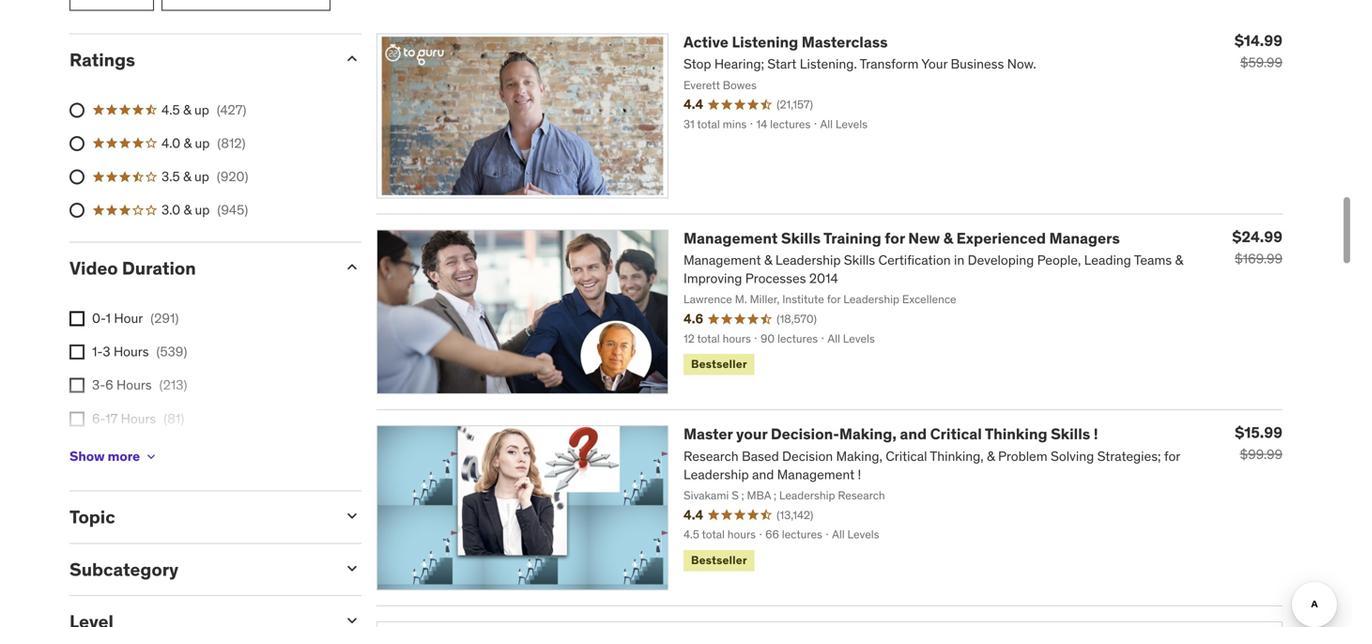 Task type: describe. For each thing, give the bounding box(es) containing it.
0 vertical spatial skills
[[782, 229, 821, 248]]

3.0
[[162, 202, 181, 219]]

4.5 & up (427)
[[162, 101, 247, 118]]

!
[[1094, 425, 1099, 444]]

17+
[[92, 444, 113, 461]]

17
[[105, 410, 118, 427]]

management skills training for new & experienced managers link
[[684, 229, 1121, 248]]

small image
[[343, 507, 362, 526]]

topic button
[[70, 506, 328, 528]]

0-
[[92, 310, 106, 327]]

$59.99
[[1241, 54, 1283, 71]]

show
[[70, 448, 105, 465]]

& for 3.5
[[183, 168, 191, 185]]

training
[[824, 229, 882, 248]]

$99.99
[[1241, 446, 1283, 463]]

1-
[[92, 343, 103, 360]]

and
[[900, 425, 927, 444]]

small image for subcategory
[[343, 559, 362, 578]]

duration
[[122, 257, 196, 280]]

& for 4.0
[[184, 135, 192, 152]]

4 small image from the top
[[343, 612, 362, 628]]

xsmall image for 0-
[[70, 311, 85, 326]]

decision-
[[771, 425, 840, 444]]

6-17 hours (81)
[[92, 410, 184, 427]]

critical
[[931, 425, 982, 444]]

$24.99
[[1233, 227, 1283, 246]]

1
[[106, 310, 111, 327]]

xsmall image for 3-
[[70, 378, 85, 393]]

xsmall image for 1-
[[70, 345, 85, 360]]

(213)
[[159, 377, 187, 394]]

0-1 hour (291)
[[92, 310, 179, 327]]

up for 4.5 & up
[[194, 101, 209, 118]]

subcategory button
[[70, 558, 328, 581]]

3
[[103, 343, 110, 360]]

making,
[[840, 425, 897, 444]]

4.0
[[162, 135, 181, 152]]

experienced
[[957, 229, 1047, 248]]

hours for 6-17 hours
[[121, 410, 156, 427]]

show more button
[[70, 438, 159, 476]]

1 vertical spatial skills
[[1051, 425, 1091, 444]]

$15.99
[[1236, 423, 1283, 443]]

3.0 & up (945)
[[162, 202, 248, 219]]

up for 4.0 & up
[[195, 135, 210, 152]]

master
[[684, 425, 733, 444]]

active listening masterclass link
[[684, 32, 888, 52]]

6
[[105, 377, 113, 394]]

hours right 17+
[[116, 444, 151, 461]]



Task type: vqa. For each thing, say whether or not it's contained in the screenshot.
'allow' within the Howdy there,   Welcome to the course!   Thank you for enrolling!   You are about to embark on this amazing journey which will allow you to spread your ideas and message to places & people that you never thought was possible!! Let's start this!   and Please reach out if you have any questions
no



Task type: locate. For each thing, give the bounding box(es) containing it.
2 vertical spatial xsmall image
[[144, 450, 159, 465]]

xsmall image for 6-
[[70, 412, 85, 427]]

3-6 hours (213)
[[92, 377, 187, 394]]

skills left !
[[1051, 425, 1091, 444]]

2 small image from the top
[[343, 258, 362, 277]]

up for 3.5 & up
[[194, 168, 209, 185]]

management skills training for new & experienced managers
[[684, 229, 1121, 248]]

up left (920)
[[194, 168, 209, 185]]

& right the 3.5
[[183, 168, 191, 185]]

up
[[194, 101, 209, 118], [195, 135, 210, 152], [194, 168, 209, 185], [195, 202, 210, 219]]

1 xsmall image from the top
[[70, 311, 85, 326]]

0 vertical spatial xsmall image
[[70, 345, 85, 360]]

ratings
[[70, 48, 135, 71]]

small image for video duration
[[343, 258, 362, 277]]

$169.99
[[1235, 250, 1283, 267]]

topic
[[70, 506, 115, 528]]

& right 4.0
[[184, 135, 192, 152]]

(812)
[[217, 135, 246, 152]]

skills left training
[[782, 229, 821, 248]]

3.5
[[162, 168, 180, 185]]

xsmall image left 0-
[[70, 311, 85, 326]]

$14.99
[[1235, 31, 1283, 50]]

hours right 17
[[121, 410, 156, 427]]

xsmall image inside show more button
[[144, 450, 159, 465]]

1 up from the top
[[194, 101, 209, 118]]

hours for 1-3 hours
[[114, 343, 149, 360]]

video duration
[[70, 257, 196, 280]]

& for 4.5
[[183, 101, 191, 118]]

for
[[885, 229, 905, 248]]

management
[[684, 229, 778, 248]]

3 small image from the top
[[343, 559, 362, 578]]

active listening masterclass
[[684, 32, 888, 52]]

hours for 3-6 hours
[[117, 377, 152, 394]]

managers
[[1050, 229, 1121, 248]]

& right new
[[944, 229, 954, 248]]

3.5 & up (920)
[[162, 168, 248, 185]]

up left (812)
[[195, 135, 210, 152]]

up left (427)
[[194, 101, 209, 118]]

xsmall image left 6-
[[70, 412, 85, 427]]

(539)
[[156, 343, 187, 360]]

small image for ratings
[[343, 49, 362, 68]]

up left (945)
[[195, 202, 210, 219]]

xsmall image
[[70, 311, 85, 326], [70, 412, 85, 427]]

17+ hours
[[92, 444, 151, 461]]

$15.99 $99.99
[[1236, 423, 1283, 463]]

hours right 6
[[117, 377, 152, 394]]

1 small image from the top
[[343, 49, 362, 68]]

xsmall image right more
[[144, 450, 159, 465]]

(427)
[[217, 101, 247, 118]]

2 xsmall image from the top
[[70, 412, 85, 427]]

1-3 hours (539)
[[92, 343, 187, 360]]

& for 3.0
[[184, 202, 192, 219]]

(945)
[[217, 202, 248, 219]]

active
[[684, 32, 729, 52]]

master your decision-making, and critical thinking skills ! link
[[684, 425, 1099, 444]]

3 up from the top
[[194, 168, 209, 185]]

subcategory
[[70, 558, 179, 581]]

0 horizontal spatial skills
[[782, 229, 821, 248]]

hours right 3
[[114, 343, 149, 360]]

xsmall image left the 3-
[[70, 378, 85, 393]]

&
[[183, 101, 191, 118], [184, 135, 192, 152], [183, 168, 191, 185], [184, 202, 192, 219], [944, 229, 954, 248]]

xsmall image
[[70, 345, 85, 360], [70, 378, 85, 393], [144, 450, 159, 465]]

skills
[[782, 229, 821, 248], [1051, 425, 1091, 444]]

1 vertical spatial xsmall image
[[70, 378, 85, 393]]

video duration button
[[70, 257, 328, 280]]

3-
[[92, 377, 105, 394]]

(920)
[[217, 168, 248, 185]]

6-
[[92, 410, 105, 427]]

listening
[[732, 32, 799, 52]]

master your decision-making, and critical thinking skills !
[[684, 425, 1099, 444]]

thinking
[[985, 425, 1048, 444]]

ratings button
[[70, 48, 328, 71]]

1 horizontal spatial skills
[[1051, 425, 1091, 444]]

small image
[[343, 49, 362, 68], [343, 258, 362, 277], [343, 559, 362, 578], [343, 612, 362, 628]]

2 up from the top
[[195, 135, 210, 152]]

1 vertical spatial xsmall image
[[70, 412, 85, 427]]

your
[[737, 425, 768, 444]]

& right 4.5
[[183, 101, 191, 118]]

0 vertical spatial xsmall image
[[70, 311, 85, 326]]

$14.99 $59.99
[[1235, 31, 1283, 71]]

more
[[108, 448, 140, 465]]

(291)
[[151, 310, 179, 327]]

up for 3.0 & up
[[195, 202, 210, 219]]

hour
[[114, 310, 143, 327]]

video
[[70, 257, 118, 280]]

4.5
[[162, 101, 180, 118]]

show more
[[70, 448, 140, 465]]

4.0 & up (812)
[[162, 135, 246, 152]]

4 up from the top
[[195, 202, 210, 219]]

$24.99 $169.99
[[1233, 227, 1283, 267]]

xsmall image left the 1-
[[70, 345, 85, 360]]

& right '3.0'
[[184, 202, 192, 219]]

masterclass
[[802, 32, 888, 52]]

new
[[909, 229, 941, 248]]

(81)
[[164, 410, 184, 427]]

hours
[[114, 343, 149, 360], [117, 377, 152, 394], [121, 410, 156, 427], [116, 444, 151, 461]]



